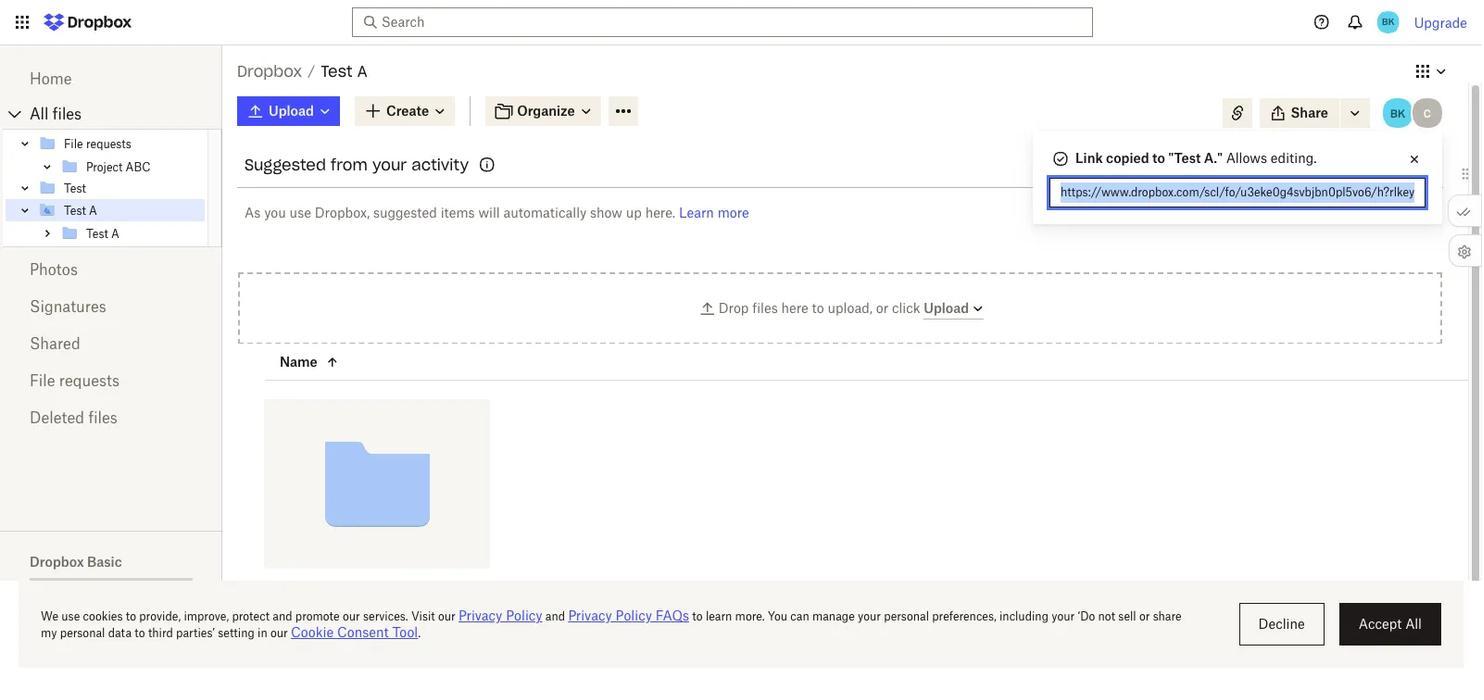 Task type: locate. For each thing, give the bounding box(es) containing it.
file requests up project
[[64, 137, 131, 151]]

file requests link up deleted files
[[30, 362, 193, 399]]

0 vertical spatial dropbox
[[237, 62, 302, 81]]

1 horizontal spatial files
[[88, 409, 118, 427]]

0 vertical spatial files
[[53, 105, 82, 123]]

deleted
[[30, 409, 84, 427]]

project abc
[[86, 160, 150, 174]]

dropbox
[[237, 62, 302, 81], [30, 554, 84, 570]]

test inside test a link
[[64, 203, 86, 217]]

test
[[321, 62, 353, 81], [1174, 150, 1201, 166], [64, 181, 86, 195], [64, 203, 86, 217], [264, 582, 286, 596]]

requests up deleted files
[[59, 371, 120, 390]]

0 vertical spatial requests
[[86, 137, 131, 151]]

1 vertical spatial to
[[812, 300, 824, 315]]

0 horizontal spatial to
[[812, 300, 824, 315]]

file down shared
[[30, 371, 55, 390]]

file requests inside group
[[64, 137, 131, 151]]

/
[[308, 63, 315, 79]]

dropbox up bytes
[[30, 554, 84, 570]]

link
[[1076, 150, 1103, 166]]

files
[[53, 105, 82, 123], [752, 300, 778, 315], [88, 409, 118, 427]]

christinaovera9@gmail.com hasn't added this to their dropbox yet image
[[1411, 96, 1444, 130]]

1 vertical spatial file
[[30, 371, 55, 390]]

0 horizontal spatial files
[[53, 105, 82, 123]]

test up folder
[[264, 582, 286, 596]]

0 vertical spatial file requests
[[64, 137, 131, 151]]

1 horizontal spatial to
[[1152, 150, 1165, 166]]

test for test a folder
[[264, 582, 286, 596]]

group containing file requests
[[3, 129, 222, 247]]

as
[[245, 205, 261, 220]]

file down the all files
[[64, 137, 83, 151]]

test inside test a folder
[[264, 582, 286, 596]]

test down test link
[[64, 203, 86, 217]]

test up test a
[[64, 181, 86, 195]]

files right deleted
[[88, 409, 118, 427]]

1 vertical spatial dropbox
[[30, 554, 84, 570]]

deleted files
[[30, 409, 118, 427]]

1 vertical spatial requests
[[59, 371, 120, 390]]

or
[[876, 300, 889, 315]]

file requests up deleted files
[[30, 371, 120, 390]]

dropbox left /
[[237, 62, 302, 81]]

all files tree
[[3, 99, 222, 247]]

group
[[3, 129, 222, 247]]

a
[[357, 62, 367, 81], [1204, 150, 1214, 166], [89, 203, 97, 217], [289, 582, 297, 596]]

and
[[77, 643, 100, 659]]

home
[[30, 69, 72, 88]]

legal
[[104, 643, 133, 659]]

a inside test a folder
[[289, 582, 297, 596]]

items
[[441, 205, 475, 220]]

signatures link
[[30, 288, 193, 325]]

learn
[[679, 205, 714, 220]]

will
[[478, 205, 500, 220]]

dropbox basic
[[30, 554, 122, 570]]

photos link
[[30, 251, 193, 288]]

files left here
[[752, 300, 778, 315]]

up
[[626, 205, 642, 220]]

a right /
[[357, 62, 367, 81]]

privacy and legal
[[30, 643, 133, 659]]

to
[[1152, 150, 1165, 166], [812, 300, 824, 315]]

requests up project
[[86, 137, 131, 151]]

1 horizontal spatial file
[[64, 137, 83, 151]]

automatically
[[504, 205, 587, 220]]

from
[[331, 156, 368, 174]]

file
[[64, 137, 83, 151], [30, 371, 55, 390]]

a inside test a link
[[89, 203, 97, 217]]

0 horizontal spatial dropbox
[[30, 554, 84, 570]]

activity
[[412, 156, 469, 174]]

all
[[30, 105, 49, 123]]

project abc link
[[60, 156, 205, 178]]

all files
[[30, 105, 82, 123]]

1 horizontal spatial dropbox
[[237, 62, 302, 81]]

file requests link up "project abc"
[[38, 132, 205, 155]]

test inside test link
[[64, 181, 86, 195]]

to right here
[[812, 300, 824, 315]]

of
[[72, 591, 82, 605]]

0 bytes of 2 gb used
[[30, 591, 140, 605]]

home link
[[30, 60, 193, 97]]

1 vertical spatial file requests
[[30, 371, 120, 390]]

share
[[1291, 105, 1328, 120]]

folder
[[264, 601, 297, 614]]

a down test link
[[89, 203, 97, 217]]

file requests link
[[38, 132, 205, 155], [30, 362, 193, 399]]

"
[[1169, 150, 1174, 166]]

files right the all
[[53, 105, 82, 123]]

test a link
[[38, 199, 205, 221]]

drop
[[719, 300, 749, 315]]

requests
[[86, 137, 131, 151], [59, 371, 120, 390]]

you
[[264, 205, 286, 220]]

0 vertical spatial file
[[64, 137, 83, 151]]

files for deleted
[[88, 409, 118, 427]]

2 horizontal spatial files
[[752, 300, 778, 315]]

copied
[[1106, 150, 1149, 166]]

1 vertical spatial files
[[752, 300, 778, 315]]

None field
[[0, 0, 145, 21], [0, 21, 145, 43], [0, 0, 145, 21], [0, 21, 145, 43]]

files inside tree
[[53, 105, 82, 123]]

files for drop
[[752, 300, 778, 315]]

more
[[718, 205, 749, 220]]

global header element
[[0, 0, 1482, 45]]

suggested
[[245, 156, 326, 174]]

2 vertical spatial files
[[88, 409, 118, 427]]

photos
[[30, 260, 78, 279]]

gb
[[95, 591, 112, 605]]

a up folder
[[289, 582, 297, 596]]

all files link
[[30, 99, 222, 129]]

link copied to " test a ." allows editing.
[[1076, 150, 1317, 166]]

suggested
[[373, 205, 437, 220]]

file requests
[[64, 137, 131, 151], [30, 371, 120, 390]]

test link
[[38, 177, 205, 199]]

dropbox for dropbox / test a
[[237, 62, 302, 81]]

to left "
[[1152, 150, 1165, 166]]



Task type: vqa. For each thing, say whether or not it's contained in the screenshot.
topmost the 'file requests' link
yes



Task type: describe. For each thing, give the bounding box(es) containing it.
dropbox for dropbox basic
[[30, 554, 84, 570]]

used
[[115, 591, 140, 605]]

files for all
[[53, 105, 82, 123]]

here.
[[645, 205, 676, 220]]

share button
[[1259, 98, 1340, 128]]

upgrade link
[[1414, 14, 1467, 30]]

dropbox link
[[237, 59, 302, 83]]

learn more link
[[679, 205, 749, 220]]

bytes
[[40, 591, 69, 605]]

allows
[[1226, 150, 1267, 166]]

you're the owner image
[[1381, 96, 1415, 130]]

test a button
[[264, 582, 450, 597]]

project
[[86, 160, 123, 174]]

your
[[372, 156, 407, 174]]

0
[[30, 591, 37, 605]]

test for test a
[[64, 203, 86, 217]]

deleted files link
[[30, 399, 193, 436]]

a right "
[[1204, 150, 1214, 166]]

name
[[280, 353, 318, 369]]

test left ."
[[1174, 150, 1201, 166]]

get more space image
[[144, 586, 166, 609]]

shared
[[30, 334, 80, 353]]

0 vertical spatial to
[[1152, 150, 1165, 166]]

drop files here to upload, or click
[[719, 300, 924, 315]]

test right /
[[321, 62, 353, 81]]

dropbox logo - go to the homepage image
[[37, 7, 138, 37]]

dropbox,
[[315, 205, 370, 220]]

use
[[290, 205, 311, 220]]

shared link
[[30, 325, 193, 362]]

basic
[[87, 554, 122, 570]]

upload,
[[828, 300, 873, 315]]

test a folder
[[264, 582, 297, 614]]

editing.
[[1271, 150, 1317, 166]]

dropbox / test a
[[237, 62, 367, 81]]

file inside all files tree
[[64, 137, 83, 151]]

0 vertical spatial file requests link
[[38, 132, 205, 155]]

suggested from your activity
[[245, 156, 469, 174]]

0 horizontal spatial file
[[30, 371, 55, 390]]

upgrade
[[1414, 14, 1467, 30]]

Link for copy link click text field
[[1061, 183, 1415, 203]]

name button
[[280, 351, 421, 373]]

test for test
[[64, 181, 86, 195]]

show
[[590, 205, 623, 220]]

folder, test a row
[[264, 399, 490, 628]]

privacy
[[30, 643, 74, 659]]

here
[[781, 300, 808, 315]]

."
[[1214, 150, 1223, 166]]

requests inside group
[[86, 137, 131, 151]]

click
[[892, 300, 920, 315]]

2
[[85, 591, 92, 605]]

test a
[[64, 203, 97, 217]]

1 vertical spatial file requests link
[[30, 362, 193, 399]]

privacy and legal link
[[30, 643, 222, 659]]

abc
[[126, 160, 150, 174]]

signatures
[[30, 297, 106, 316]]

as you use dropbox, suggested items will automatically show up here. learn more
[[245, 205, 749, 220]]



